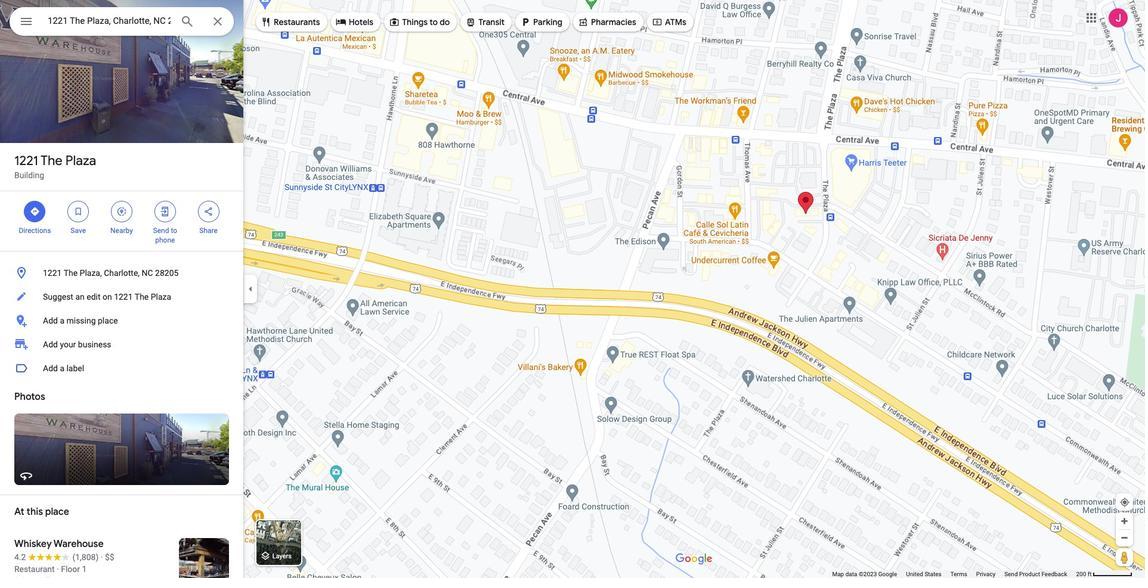 Task type: describe. For each thing, give the bounding box(es) containing it.
product
[[1019, 571, 1040, 578]]

to inside send to phone
[[171, 227, 177, 235]]

a for label
[[60, 364, 64, 373]]

show street view coverage image
[[1116, 549, 1133, 567]]

layers
[[272, 553, 292, 561]]

states
[[925, 571, 942, 578]]

actions for 1221 the plaza region
[[0, 191, 243, 251]]

send product feedback
[[1005, 571, 1067, 578]]

google maps element
[[0, 0, 1145, 579]]

at this place
[[14, 506, 69, 518]]

1221 for plaza,
[[43, 268, 62, 278]]

200 ft button
[[1076, 571, 1133, 578]]

send for send to phone
[[153, 227, 169, 235]]


[[336, 16, 346, 29]]

add for add your business
[[43, 340, 58, 350]]

photos
[[14, 391, 45, 403]]

map data ©2023 google
[[832, 571, 897, 578]]

business
[[78, 340, 111, 350]]

at
[[14, 506, 24, 518]]

add a missing place
[[43, 316, 118, 326]]

nc
[[142, 268, 153, 278]]

add a label button
[[0, 357, 243, 381]]

1221 inside button
[[114, 292, 133, 302]]

$$
[[105, 553, 114, 563]]


[[73, 205, 84, 218]]


[[389, 16, 400, 29]]


[[160, 205, 170, 218]]

add a label
[[43, 364, 84, 373]]

1221 The Plaza, Charlotte, NC 28205 field
[[10, 7, 234, 36]]

4.2
[[14, 553, 26, 563]]


[[19, 13, 33, 30]]

1221 the plaza, charlotte, nc 28205 button
[[0, 261, 243, 285]]

united states button
[[906, 571, 942, 579]]

200
[[1076, 571, 1086, 578]]

feedback
[[1042, 571, 1067, 578]]


[[116, 205, 127, 218]]

phone
[[155, 236, 175, 245]]

directions
[[19, 227, 51, 235]]

your
[[60, 340, 76, 350]]

things
[[402, 17, 428, 27]]

suggest
[[43, 292, 73, 302]]

4.2 stars 1,808 reviews image
[[14, 552, 99, 564]]

google
[[879, 571, 897, 578]]


[[520, 16, 531, 29]]

price: moderate image
[[105, 553, 114, 563]]


[[652, 16, 663, 29]]

200 ft
[[1076, 571, 1092, 578]]

add for add a label
[[43, 364, 58, 373]]

hotels
[[349, 17, 374, 27]]

pharmacies
[[591, 17, 636, 27]]

 things to do
[[389, 16, 450, 29]]


[[29, 205, 40, 218]]

nearby
[[110, 227, 133, 235]]

this
[[27, 506, 43, 518]]

footer inside google maps element
[[832, 571, 1076, 579]]


[[203, 205, 214, 218]]


[[261, 16, 271, 29]]

©2023
[[859, 571, 877, 578]]



Task type: vqa. For each thing, say whether or not it's contained in the screenshot.
Add in "button"
yes



Task type: locate. For each thing, give the bounding box(es) containing it.
warehouse
[[54, 539, 104, 551]]

place
[[98, 316, 118, 326], [45, 506, 69, 518]]

 parking
[[520, 16, 563, 29]]

send for send product feedback
[[1005, 571, 1018, 578]]

restaurant
[[14, 565, 55, 574]]

send product feedback button
[[1005, 571, 1067, 579]]

parking
[[533, 17, 563, 27]]

2 a from the top
[[60, 364, 64, 373]]

add inside button
[[43, 364, 58, 373]]

add a missing place button
[[0, 309, 243, 333]]

label
[[66, 364, 84, 373]]

1 add from the top
[[43, 316, 58, 326]]

charlotte,
[[104, 268, 140, 278]]

footer
[[832, 571, 1076, 579]]

1 vertical spatial a
[[60, 364, 64, 373]]

the for plaza
[[41, 153, 62, 169]]

1221 right on
[[114, 292, 133, 302]]

1 vertical spatial send
[[1005, 571, 1018, 578]]

suggest an edit on 1221 the plaza
[[43, 292, 171, 302]]

zoom in image
[[1120, 517, 1129, 526]]

send inside send to phone
[[153, 227, 169, 235]]

28205
[[155, 268, 179, 278]]

a inside button
[[60, 364, 64, 373]]

the
[[41, 153, 62, 169], [64, 268, 78, 278], [135, 292, 149, 302]]

a left label
[[60, 364, 64, 373]]

send left product
[[1005, 571, 1018, 578]]

plaza
[[66, 153, 96, 169], [151, 292, 171, 302]]

1221 up building in the top of the page
[[14, 153, 38, 169]]

add your business
[[43, 340, 111, 350]]

add inside button
[[43, 316, 58, 326]]

building
[[14, 171, 44, 180]]

1 horizontal spatial ·
[[101, 553, 103, 563]]

place inside button
[[98, 316, 118, 326]]

place down on
[[98, 316, 118, 326]]


[[578, 16, 589, 29]]

the up building in the top of the page
[[41, 153, 62, 169]]

2 horizontal spatial 1221
[[114, 292, 133, 302]]

google account: james peterson  
(james.peterson1902@gmail.com) image
[[1109, 8, 1128, 27]]

2 vertical spatial 1221
[[114, 292, 133, 302]]

collapse side panel image
[[244, 283, 257, 296]]

0 vertical spatial the
[[41, 153, 62, 169]]

·
[[101, 553, 103, 563], [57, 565, 59, 574]]

1 vertical spatial ·
[[57, 565, 59, 574]]

1 vertical spatial place
[[45, 506, 69, 518]]

(1,808)
[[72, 553, 99, 563]]

· down '4.2 stars 1,808 reviews' image
[[57, 565, 59, 574]]

zoom out image
[[1120, 534, 1129, 543]]

· left the price: moderate icon
[[101, 553, 103, 563]]

0 vertical spatial plaza
[[66, 153, 96, 169]]

 hotels
[[336, 16, 374, 29]]

0 vertical spatial place
[[98, 316, 118, 326]]

floor
[[61, 565, 80, 574]]

1221
[[14, 153, 38, 169], [43, 268, 62, 278], [114, 292, 133, 302]]

edit
[[87, 292, 101, 302]]

ft
[[1088, 571, 1092, 578]]

send
[[153, 227, 169, 235], [1005, 571, 1018, 578]]

transit
[[479, 17, 505, 27]]

united
[[906, 571, 923, 578]]

1
[[82, 565, 87, 574]]

plaza up 
[[66, 153, 96, 169]]

 button
[[10, 7, 43, 38]]

place right this on the left bottom of the page
[[45, 506, 69, 518]]


[[465, 16, 476, 29]]

plaza inside button
[[151, 292, 171, 302]]

0 vertical spatial a
[[60, 316, 64, 326]]

plaza,
[[80, 268, 102, 278]]

the inside button
[[64, 268, 78, 278]]

the inside button
[[135, 292, 149, 302]]

share
[[199, 227, 218, 235]]

1 horizontal spatial place
[[98, 316, 118, 326]]

add
[[43, 316, 58, 326], [43, 340, 58, 350], [43, 364, 58, 373]]

0 horizontal spatial ·
[[57, 565, 59, 574]]

show your location image
[[1120, 498, 1130, 508]]

none field inside 1221 the plaza, charlotte, nc 28205 field
[[48, 14, 171, 28]]

 pharmacies
[[578, 16, 636, 29]]

1 horizontal spatial the
[[64, 268, 78, 278]]

whiskey warehouse
[[14, 539, 104, 551]]

send to phone
[[153, 227, 177, 245]]

0 vertical spatial send
[[153, 227, 169, 235]]

0 horizontal spatial place
[[45, 506, 69, 518]]

1 horizontal spatial plaza
[[151, 292, 171, 302]]

1221 the plaza, charlotte, nc 28205
[[43, 268, 179, 278]]

· $$
[[101, 553, 114, 563]]

2 horizontal spatial the
[[135, 292, 149, 302]]

the down nc
[[135, 292, 149, 302]]

the inside 1221 the plaza building
[[41, 153, 62, 169]]

a inside button
[[60, 316, 64, 326]]

1 vertical spatial to
[[171, 227, 177, 235]]

 transit
[[465, 16, 505, 29]]

restaurant · floor 1
[[14, 565, 87, 574]]

1 horizontal spatial to
[[430, 17, 438, 27]]

0 horizontal spatial the
[[41, 153, 62, 169]]

1221 inside 1221 the plaza building
[[14, 153, 38, 169]]

2 vertical spatial add
[[43, 364, 58, 373]]

plaza down 28205
[[151, 292, 171, 302]]

None field
[[48, 14, 171, 28]]

map
[[832, 571, 844, 578]]

missing
[[66, 316, 96, 326]]

0 horizontal spatial send
[[153, 227, 169, 235]]

2 vertical spatial the
[[135, 292, 149, 302]]

0 vertical spatial to
[[430, 17, 438, 27]]

terms button
[[951, 571, 967, 579]]

to inside  things to do
[[430, 17, 438, 27]]

plaza inside 1221 the plaza building
[[66, 153, 96, 169]]

0 vertical spatial 1221
[[14, 153, 38, 169]]

suggest an edit on 1221 the plaza button
[[0, 285, 243, 309]]

3 add from the top
[[43, 364, 58, 373]]

1221 the plaza main content
[[0, 0, 243, 579]]

1 a from the top
[[60, 316, 64, 326]]

do
[[440, 17, 450, 27]]

1 vertical spatial plaza
[[151, 292, 171, 302]]

0 vertical spatial ·
[[101, 553, 103, 563]]

0 horizontal spatial to
[[171, 227, 177, 235]]

1221 up suggest
[[43, 268, 62, 278]]

2 add from the top
[[43, 340, 58, 350]]

0 horizontal spatial 1221
[[14, 153, 38, 169]]

add down suggest
[[43, 316, 58, 326]]

0 horizontal spatial plaza
[[66, 153, 96, 169]]

a
[[60, 316, 64, 326], [60, 364, 64, 373]]

the for plaza,
[[64, 268, 78, 278]]

1221 for plaza
[[14, 153, 38, 169]]

footer containing map data ©2023 google
[[832, 571, 1076, 579]]

 search field
[[10, 7, 234, 38]]

 atms
[[652, 16, 687, 29]]

add left label
[[43, 364, 58, 373]]

privacy button
[[976, 571, 996, 579]]

send up phone
[[153, 227, 169, 235]]

on
[[103, 292, 112, 302]]

1 vertical spatial add
[[43, 340, 58, 350]]

1 vertical spatial the
[[64, 268, 78, 278]]

an
[[75, 292, 85, 302]]

privacy
[[976, 571, 996, 578]]

data
[[846, 571, 857, 578]]

 restaurants
[[261, 16, 320, 29]]

1221 inside button
[[43, 268, 62, 278]]

terms
[[951, 571, 967, 578]]

send inside button
[[1005, 571, 1018, 578]]

add left your
[[43, 340, 58, 350]]

1 vertical spatial 1221
[[43, 268, 62, 278]]

a for missing
[[60, 316, 64, 326]]

atms
[[665, 17, 687, 27]]

1 horizontal spatial send
[[1005, 571, 1018, 578]]

to
[[430, 17, 438, 27], [171, 227, 177, 235]]

the left plaza, at left
[[64, 268, 78, 278]]

a left missing
[[60, 316, 64, 326]]

whiskey
[[14, 539, 52, 551]]

to up phone
[[171, 227, 177, 235]]

add for add a missing place
[[43, 316, 58, 326]]

restaurants
[[274, 17, 320, 27]]

0 vertical spatial add
[[43, 316, 58, 326]]

united states
[[906, 571, 942, 578]]

1221 the plaza building
[[14, 153, 96, 180]]

add your business link
[[0, 333, 243, 357]]

1 horizontal spatial 1221
[[43, 268, 62, 278]]

to left do
[[430, 17, 438, 27]]

save
[[71, 227, 86, 235]]



